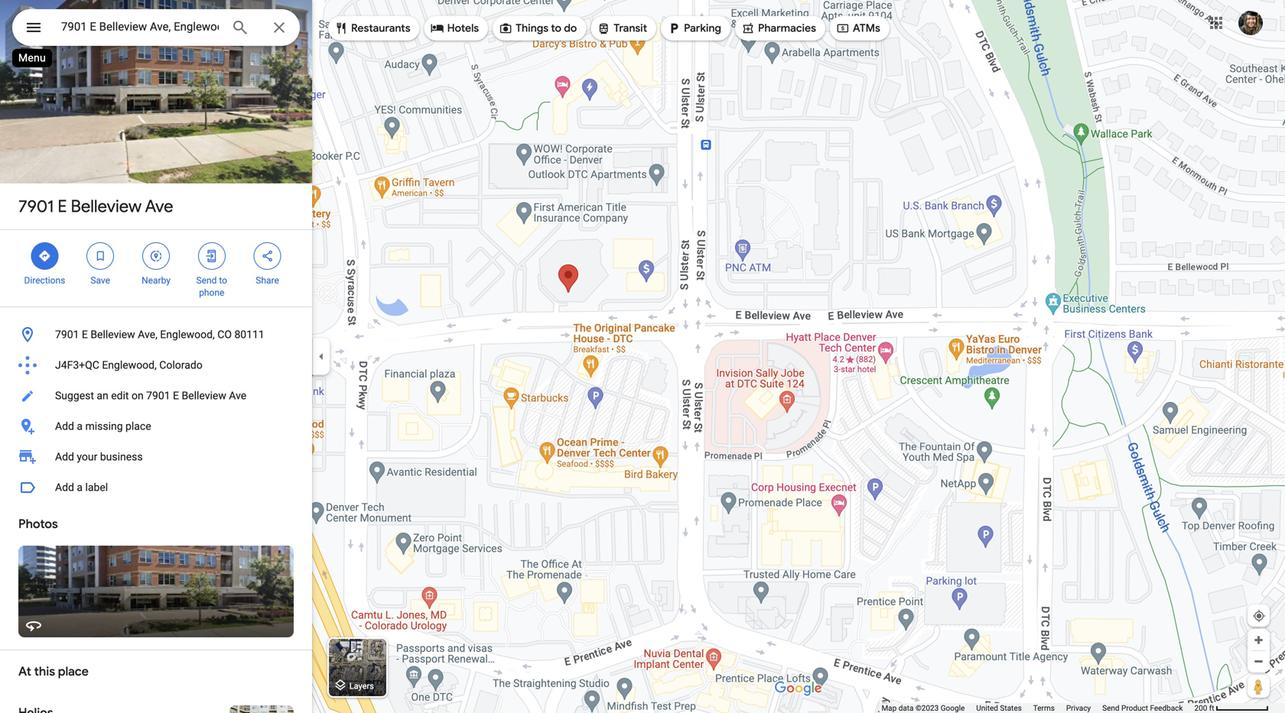 Task type: locate. For each thing, give the bounding box(es) containing it.
send inside button
[[1103, 704, 1120, 713]]

1 horizontal spatial send
[[1103, 704, 1120, 713]]

add for add a missing place
[[55, 420, 74, 433]]

0 horizontal spatial 7901
[[18, 196, 54, 217]]

2 add from the top
[[55, 451, 74, 464]]

place
[[125, 420, 151, 433], [58, 664, 89, 680]]

2 vertical spatial add
[[55, 482, 74, 494]]

colorado
[[159, 359, 203, 372]]

 search field
[[12, 9, 300, 49]]

send to phone
[[196, 275, 227, 298]]

send for send to phone
[[196, 275, 217, 286]]

0 vertical spatial e
[[58, 196, 67, 217]]

e for 7901 e belleview ave, englewood, co 80111
[[82, 329, 88, 341]]

belleview for ave,
[[91, 329, 135, 341]]

suggest an edit on 7901 e belleview ave
[[55, 390, 247, 402]]

send left product
[[1103, 704, 1120, 713]]

add a missing place button
[[0, 412, 312, 442]]

add left your
[[55, 451, 74, 464]]

0 horizontal spatial e
[[58, 196, 67, 217]]

united states
[[976, 704, 1022, 713]]

0 horizontal spatial ave
[[145, 196, 173, 217]]

1 horizontal spatial ave
[[229, 390, 247, 402]]

None field
[[61, 18, 219, 36]]

7901 up j4f3+qc
[[55, 329, 79, 341]]

 things to do
[[499, 20, 577, 37]]

data
[[899, 704, 914, 713]]

1 vertical spatial 7901
[[55, 329, 79, 341]]

e down "colorado"
[[173, 390, 179, 402]]

 restaurants
[[334, 20, 411, 37]]

pharmacies
[[758, 21, 816, 35]]

to inside send to phone
[[219, 275, 227, 286]]

0 horizontal spatial englewood,
[[102, 359, 157, 372]]


[[836, 20, 850, 37]]

a inside button
[[77, 482, 83, 494]]

united
[[976, 704, 998, 713]]

co
[[217, 329, 232, 341]]

photos
[[18, 517, 58, 532]]

2 horizontal spatial e
[[173, 390, 179, 402]]

englewood, up "colorado"
[[160, 329, 215, 341]]

1 a from the top
[[77, 420, 83, 433]]

1 vertical spatial place
[[58, 664, 89, 680]]

1 horizontal spatial englewood,
[[160, 329, 215, 341]]

©2023
[[916, 704, 939, 713]]

add
[[55, 420, 74, 433], [55, 451, 74, 464], [55, 482, 74, 494]]

j4f3+qc englewood, colorado
[[55, 359, 203, 372]]

e
[[58, 196, 67, 217], [82, 329, 88, 341], [173, 390, 179, 402]]

send
[[196, 275, 217, 286], [1103, 704, 1120, 713]]

add down suggest
[[55, 420, 74, 433]]

ave down 80111
[[229, 390, 247, 402]]

0 horizontal spatial to
[[219, 275, 227, 286]]


[[741, 20, 755, 37]]

ave up ""
[[145, 196, 173, 217]]

states
[[1000, 704, 1022, 713]]

add inside add your business link
[[55, 451, 74, 464]]

layers
[[349, 682, 374, 691]]

things
[[516, 21, 549, 35]]

0 horizontal spatial send
[[196, 275, 217, 286]]

footer containing map data ©2023 google
[[882, 704, 1195, 714]]

1 vertical spatial to
[[219, 275, 227, 286]]

ft
[[1209, 704, 1215, 713]]

at this place
[[18, 664, 89, 680]]

e up j4f3+qc
[[82, 329, 88, 341]]


[[38, 248, 52, 265]]

 pharmacies
[[741, 20, 816, 37]]

7901 up 
[[18, 196, 54, 217]]

place down on
[[125, 420, 151, 433]]

map
[[882, 704, 897, 713]]

1 add from the top
[[55, 420, 74, 433]]

e up directions
[[58, 196, 67, 217]]

a inside "button"
[[77, 420, 83, 433]]

add for add a label
[[55, 482, 74, 494]]

to left do
[[551, 21, 562, 35]]

a
[[77, 420, 83, 433], [77, 482, 83, 494]]

to up phone
[[219, 275, 227, 286]]

place right this on the left of the page
[[58, 664, 89, 680]]

 parking
[[667, 20, 721, 37]]

add inside add a missing place "button"
[[55, 420, 74, 433]]

englewood,
[[160, 329, 215, 341], [102, 359, 157, 372]]

send product feedback
[[1103, 704, 1183, 713]]

add inside add a label button
[[55, 482, 74, 494]]


[[261, 248, 274, 265]]

belleview up j4f3+qc englewood, colorado
[[91, 329, 135, 341]]

send product feedback button
[[1103, 704, 1183, 714]]

actions for 7901 e belleview ave region
[[0, 230, 312, 307]]

share
[[256, 275, 279, 286]]

add your business
[[55, 451, 143, 464]]

none field inside 7901 e belleview ave, englewood, co 80111 field
[[61, 18, 219, 36]]

7901
[[18, 196, 54, 217], [55, 329, 79, 341], [146, 390, 170, 402]]

0 vertical spatial send
[[196, 275, 217, 286]]

add left the label
[[55, 482, 74, 494]]

a for missing
[[77, 420, 83, 433]]

add a label button
[[0, 473, 312, 503]]

0 vertical spatial add
[[55, 420, 74, 433]]

7901 right on
[[146, 390, 170, 402]]

1 vertical spatial e
[[82, 329, 88, 341]]

1 vertical spatial a
[[77, 482, 83, 494]]

2 a from the top
[[77, 482, 83, 494]]

belleview down "colorado"
[[182, 390, 226, 402]]

0 vertical spatial place
[[125, 420, 151, 433]]

google maps element
[[0, 0, 1285, 714]]

1 horizontal spatial 7901
[[55, 329, 79, 341]]

0 vertical spatial 7901
[[18, 196, 54, 217]]

footer
[[882, 704, 1195, 714]]

7901 inside the "7901 e belleview ave, englewood, co 80111" button
[[55, 329, 79, 341]]

2 vertical spatial e
[[173, 390, 179, 402]]

englewood, up on
[[102, 359, 157, 372]]

7901 E Belleview Ave, Englewood, CO 80111 field
[[12, 9, 300, 46]]

1 horizontal spatial e
[[82, 329, 88, 341]]

ave
[[145, 196, 173, 217], [229, 390, 247, 402]]

1 horizontal spatial to
[[551, 21, 562, 35]]

e inside the "7901 e belleview ave, englewood, co 80111" button
[[82, 329, 88, 341]]

this
[[34, 664, 55, 680]]

 transit
[[597, 20, 647, 37]]

belleview
[[71, 196, 142, 217], [91, 329, 135, 341], [182, 390, 226, 402]]

 button
[[12, 9, 55, 49]]

to inside  things to do
[[551, 21, 562, 35]]

place inside "button"
[[125, 420, 151, 433]]

a left the label
[[77, 482, 83, 494]]

0 vertical spatial a
[[77, 420, 83, 433]]

80111
[[234, 329, 265, 341]]

0 vertical spatial belleview
[[71, 196, 142, 217]]


[[667, 20, 681, 37]]

3 add from the top
[[55, 482, 74, 494]]

2 vertical spatial 7901
[[146, 390, 170, 402]]

1 horizontal spatial place
[[125, 420, 151, 433]]

collapse side panel image
[[313, 348, 330, 365]]

to
[[551, 21, 562, 35], [219, 275, 227, 286]]

at
[[18, 664, 31, 680]]

belleview for ave
[[71, 196, 142, 217]]

1 vertical spatial belleview
[[91, 329, 135, 341]]

1 vertical spatial send
[[1103, 704, 1120, 713]]

belleview up 
[[71, 196, 142, 217]]

1 vertical spatial ave
[[229, 390, 247, 402]]

0 vertical spatial to
[[551, 21, 562, 35]]

a for label
[[77, 482, 83, 494]]

a left missing
[[77, 420, 83, 433]]

7901 for 7901 e belleview ave, englewood, co 80111
[[55, 329, 79, 341]]

google account: giulia masi  
(giulia.masi@adept.ai) image
[[1239, 11, 1263, 35]]

send up phone
[[196, 275, 217, 286]]

0 horizontal spatial place
[[58, 664, 89, 680]]

send inside send to phone
[[196, 275, 217, 286]]

2 horizontal spatial 7901
[[146, 390, 170, 402]]

j4f3+qc
[[55, 359, 99, 372]]

1 vertical spatial add
[[55, 451, 74, 464]]

ave,
[[138, 329, 157, 341]]

e inside suggest an edit on 7901 e belleview ave button
[[173, 390, 179, 402]]



Task type: describe. For each thing, give the bounding box(es) containing it.
show street view coverage image
[[1248, 676, 1270, 698]]

7901 e belleview ave, englewood, co 80111
[[55, 329, 265, 341]]

feedback
[[1150, 704, 1183, 713]]

add for add your business
[[55, 451, 74, 464]]


[[205, 248, 219, 265]]


[[24, 16, 43, 39]]

7901 e belleview ave
[[18, 196, 173, 217]]

1 vertical spatial englewood,
[[102, 359, 157, 372]]

2 vertical spatial belleview
[[182, 390, 226, 402]]

united states button
[[976, 704, 1022, 714]]

terms
[[1033, 704, 1055, 713]]


[[334, 20, 348, 37]]

from your device image
[[1252, 610, 1266, 624]]


[[499, 20, 513, 37]]

0 vertical spatial ave
[[145, 196, 173, 217]]

do
[[564, 21, 577, 35]]

atms
[[853, 21, 880, 35]]

add a label
[[55, 482, 108, 494]]


[[430, 20, 444, 37]]

terms button
[[1033, 704, 1055, 714]]

nearby
[[142, 275, 171, 286]]

product
[[1122, 704, 1148, 713]]

edit
[[111, 390, 129, 402]]

7901 e belleview ave main content
[[0, 0, 312, 714]]

7901 e belleview ave, englewood, co 80111 button
[[0, 320, 312, 350]]

 atms
[[836, 20, 880, 37]]

7901 inside suggest an edit on 7901 e belleview ave button
[[146, 390, 170, 402]]

zoom in image
[[1253, 635, 1265, 646]]

200
[[1195, 704, 1207, 713]]

privacy
[[1066, 704, 1091, 713]]

parking
[[684, 21, 721, 35]]

add a missing place
[[55, 420, 151, 433]]

j4f3+qc englewood, colorado button
[[0, 350, 312, 381]]

restaurants
[[351, 21, 411, 35]]

200 ft
[[1195, 704, 1215, 713]]

on
[[132, 390, 144, 402]]

hotels
[[447, 21, 479, 35]]

zoom out image
[[1253, 656, 1265, 668]]

e for 7901 e belleview ave
[[58, 196, 67, 217]]

 hotels
[[430, 20, 479, 37]]

footer inside google maps element
[[882, 704, 1195, 714]]

suggest an edit on 7901 e belleview ave button
[[0, 381, 312, 412]]

an
[[97, 390, 108, 402]]

200 ft button
[[1195, 704, 1269, 713]]

business
[[100, 451, 143, 464]]

directions
[[24, 275, 65, 286]]

label
[[85, 482, 108, 494]]

phone
[[199, 288, 224, 298]]

missing
[[85, 420, 123, 433]]

ave inside button
[[229, 390, 247, 402]]

add your business link
[[0, 442, 312, 473]]


[[597, 20, 611, 37]]

suggest
[[55, 390, 94, 402]]

transit
[[614, 21, 647, 35]]

7901 for 7901 e belleview ave
[[18, 196, 54, 217]]


[[149, 248, 163, 265]]

google
[[941, 704, 965, 713]]

send for send product feedback
[[1103, 704, 1120, 713]]

0 vertical spatial englewood,
[[160, 329, 215, 341]]

your
[[77, 451, 97, 464]]

save
[[91, 275, 110, 286]]


[[93, 248, 107, 265]]

map data ©2023 google
[[882, 704, 965, 713]]

privacy button
[[1066, 704, 1091, 714]]



Task type: vqa. For each thing, say whether or not it's contained in the screenshot.
your
yes



